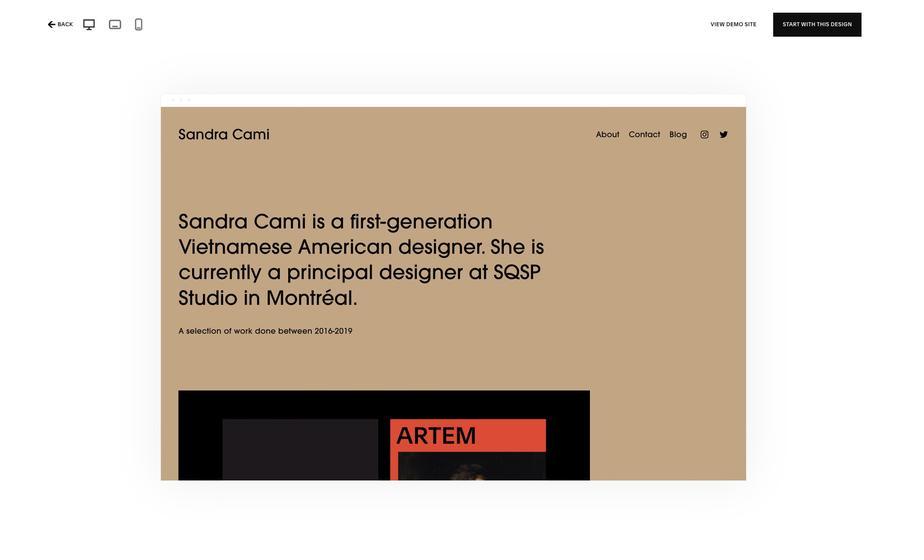 Task type: describe. For each thing, give the bounding box(es) containing it.
2 - from the left
[[97, 22, 99, 31]]

clarkson image
[[601, 150, 837, 465]]

brower
[[601, 101, 631, 109]]

site
[[745, 21, 757, 28]]

start with this design
[[783, 21, 852, 28]]

clarkson
[[601, 474, 639, 483]]

with
[[802, 21, 816, 28]]

preview template on a desktop device image
[[80, 18, 98, 32]]

6 - from the left
[[248, 22, 250, 31]]

preview template on a mobile device image
[[132, 18, 145, 31]]

preview template on a tablet device image
[[107, 17, 123, 32]]

amal image
[[70, 0, 306, 91]]

remove cami from your favorites list image
[[290, 475, 299, 485]]

demo
[[727, 21, 744, 28]]

services
[[252, 22, 281, 31]]

store
[[43, 22, 61, 31]]

back
[[58, 21, 73, 28]]

1 - from the left
[[62, 22, 65, 31]]

scheduling
[[175, 22, 212, 31]]

courses
[[218, 22, 246, 31]]

7 - from the left
[[282, 22, 285, 31]]

3 - from the left
[[149, 22, 152, 31]]

brower image
[[601, 0, 837, 91]]

carmine
[[335, 474, 368, 483]]



Task type: vqa. For each thing, say whether or not it's contained in the screenshot.
Entertainment
no



Task type: locate. For each thing, give the bounding box(es) containing it.
start
[[783, 21, 800, 28]]

online
[[19, 22, 41, 31]]

4 - from the left
[[170, 22, 173, 31]]

back button
[[45, 15, 76, 34]]

memberships
[[101, 22, 147, 31]]

view demo site link
[[711, 12, 757, 37]]

- left courses
[[214, 22, 217, 31]]

local
[[287, 22, 305, 31]]

design
[[831, 21, 852, 28]]

-
[[62, 22, 65, 31], [97, 22, 99, 31], [149, 22, 152, 31], [170, 22, 173, 31], [214, 22, 217, 31], [248, 22, 250, 31], [282, 22, 285, 31]]

- left preview template on a tablet device image
[[97, 22, 99, 31]]

view
[[711, 21, 725, 28]]

- left the blog
[[149, 22, 152, 31]]

- left local
[[282, 22, 285, 31]]

arcade image
[[336, 0, 572, 91]]

carmine image
[[336, 150, 572, 465]]

- right store
[[62, 22, 65, 31]]

blog
[[153, 22, 169, 31]]

- right courses
[[248, 22, 250, 31]]

arcade
[[335, 101, 365, 109]]

view demo site
[[711, 21, 757, 28]]

portfolio
[[67, 22, 95, 31]]

cami image
[[70, 150, 306, 465]]

start with this design button
[[774, 12, 862, 37]]

this
[[817, 21, 830, 28]]

online store - portfolio - memberships - blog - scheduling - courses - services - local business
[[19, 22, 336, 31]]

- right the blog
[[170, 22, 173, 31]]

business
[[306, 22, 336, 31]]

5 - from the left
[[214, 22, 217, 31]]



